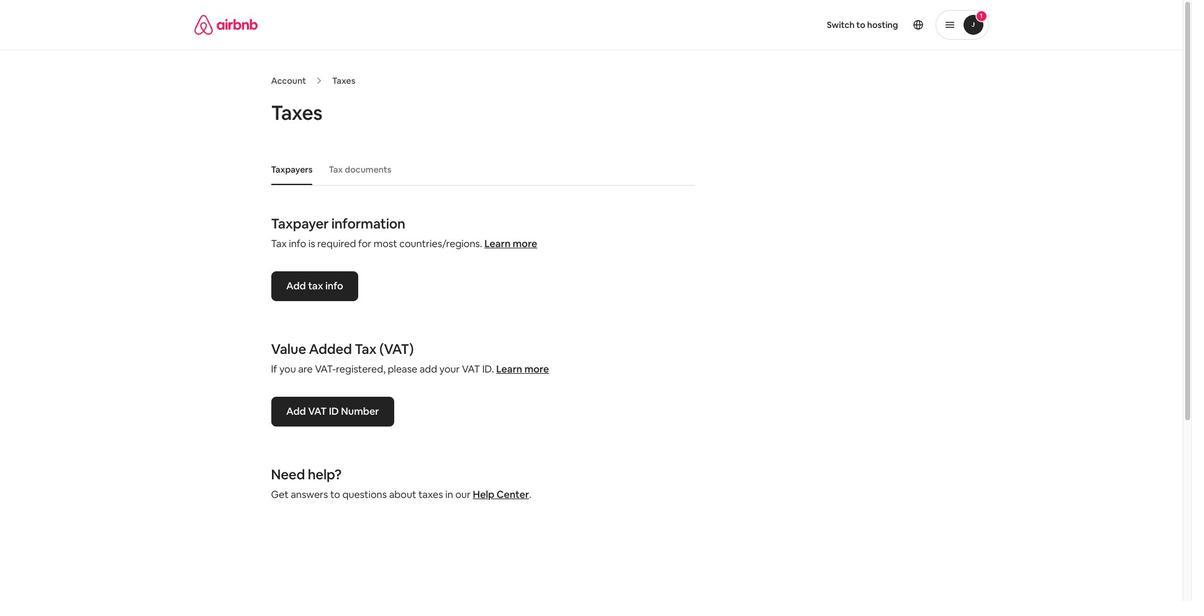 Task type: locate. For each thing, give the bounding box(es) containing it.
1 vertical spatial learn more link
[[496, 363, 549, 376]]

1 vertical spatial vat
[[308, 405, 326, 418]]

2 vertical spatial tax
[[355, 340, 377, 358]]

add left tax
[[286, 279, 306, 292]]

0 vertical spatial vat
[[462, 363, 480, 376]]

1 vertical spatial tax
[[271, 237, 287, 250]]

tax for value
[[355, 340, 377, 358]]

tax
[[329, 164, 343, 175], [271, 237, 287, 250], [355, 340, 377, 358]]

vat inside 'value added tax (vat) if you are vat-registered, please add your vat id. learn more'
[[462, 363, 480, 376]]

0 vertical spatial taxes
[[332, 75, 355, 86]]

tax inside taxpayer information tax info is required for most countries/regions. learn more
[[271, 237, 287, 250]]

vat left the id.
[[462, 363, 480, 376]]

more
[[513, 237, 537, 250], [524, 363, 549, 376]]

0 vertical spatial to
[[856, 19, 865, 30]]

tax inside button
[[329, 164, 343, 175]]

information
[[331, 215, 405, 232]]

you
[[279, 363, 296, 376]]

tax down the taxpayer
[[271, 237, 287, 250]]

1 vertical spatial info
[[325, 279, 343, 292]]

questions
[[342, 488, 387, 501]]

account
[[271, 75, 306, 86]]

switch to hosting link
[[819, 12, 906, 38]]

value
[[271, 340, 306, 358]]

hosting
[[867, 19, 898, 30]]

add for value
[[286, 405, 306, 418]]

0 vertical spatial add
[[286, 279, 306, 292]]

tax documents
[[329, 164, 391, 175]]

1 vertical spatial to
[[330, 488, 340, 501]]

documents
[[345, 164, 391, 175]]

1 horizontal spatial vat
[[462, 363, 480, 376]]

0 horizontal spatial to
[[330, 488, 340, 501]]

vat
[[462, 363, 480, 376], [308, 405, 326, 418]]

tab list
[[265, 154, 695, 185]]

add vat id number
[[286, 405, 379, 418]]

taxpayer information tax info is required for most countries/regions. learn more
[[271, 215, 537, 250]]

0 horizontal spatial taxes
[[271, 100, 322, 125]]

add for taxpayer
[[286, 279, 306, 292]]

account button
[[271, 75, 306, 86]]

your
[[439, 363, 460, 376]]

0 vertical spatial learn more link
[[484, 237, 537, 250]]

is
[[308, 237, 315, 250]]

info inside button
[[325, 279, 343, 292]]

to
[[856, 19, 865, 30], [330, 488, 340, 501]]

0 horizontal spatial info
[[289, 237, 306, 250]]

are
[[298, 363, 313, 376]]

id
[[329, 405, 339, 418]]

0 vertical spatial learn
[[484, 237, 511, 250]]

learn right the countries/regions.
[[484, 237, 511, 250]]

to right switch
[[856, 19, 865, 30]]

info left is in the left of the page
[[289, 237, 306, 250]]

1 horizontal spatial tax
[[329, 164, 343, 175]]

0 vertical spatial more
[[513, 237, 537, 250]]

learn
[[484, 237, 511, 250], [496, 363, 522, 376]]

help center link
[[473, 488, 529, 501]]

2 horizontal spatial tax
[[355, 340, 377, 358]]

add
[[286, 279, 306, 292], [286, 405, 306, 418]]

taxes right account
[[332, 75, 355, 86]]

add vat id number button
[[271, 397, 394, 427]]

vat left the id
[[308, 405, 326, 418]]

taxes down account
[[271, 100, 322, 125]]

vat-
[[315, 363, 336, 376]]

taxes
[[332, 75, 355, 86], [271, 100, 322, 125]]

most
[[374, 237, 397, 250]]

vat inside button
[[308, 405, 326, 418]]

tax left 'documents'
[[329, 164, 343, 175]]

learn more link
[[484, 237, 537, 250], [496, 363, 549, 376]]

1 horizontal spatial to
[[856, 19, 865, 30]]

need help? get answers to questions about taxes in our help center .
[[271, 466, 531, 501]]

1 horizontal spatial info
[[325, 279, 343, 292]]

to down help?
[[330, 488, 340, 501]]

about
[[389, 488, 416, 501]]

2 add from the top
[[286, 405, 306, 418]]

help
[[473, 488, 495, 501]]

1 vertical spatial learn
[[496, 363, 522, 376]]

1 vertical spatial more
[[524, 363, 549, 376]]

1 add from the top
[[286, 279, 306, 292]]

learn right the id.
[[496, 363, 522, 376]]

tax inside 'value added tax (vat) if you are vat-registered, please add your vat id. learn more'
[[355, 340, 377, 358]]

1 button
[[935, 10, 989, 40]]

tax up registered,
[[355, 340, 377, 358]]

add left the id
[[286, 405, 306, 418]]

0 horizontal spatial vat
[[308, 405, 326, 418]]

info right tax
[[325, 279, 343, 292]]

.
[[529, 488, 531, 501]]

center
[[497, 488, 529, 501]]

countries/regions.
[[399, 237, 482, 250]]

tax for taxpayer
[[271, 237, 287, 250]]

info
[[289, 237, 306, 250], [325, 279, 343, 292]]

0 vertical spatial tax
[[329, 164, 343, 175]]

answers
[[291, 488, 328, 501]]

0 vertical spatial info
[[289, 237, 306, 250]]

1 vertical spatial add
[[286, 405, 306, 418]]

need
[[271, 466, 305, 483]]

0 horizontal spatial tax
[[271, 237, 287, 250]]



Task type: vqa. For each thing, say whether or not it's contained in the screenshot.
Example gift card image
no



Task type: describe. For each thing, give the bounding box(es) containing it.
learn inside 'value added tax (vat) if you are vat-registered, please add your vat id. learn more'
[[496, 363, 522, 376]]

1 vertical spatial taxes
[[271, 100, 322, 125]]

add tax info button
[[271, 271, 358, 301]]

registered,
[[336, 363, 386, 376]]

add tax info
[[286, 279, 343, 292]]

taxes
[[418, 488, 443, 501]]

add
[[420, 363, 437, 376]]

value added tax (vat) if you are vat-registered, please add your vat id. learn more
[[271, 340, 549, 376]]

tax documents button
[[323, 158, 398, 181]]

to inside the need help? get answers to questions about taxes in our help center .
[[330, 488, 340, 501]]

info inside taxpayer information tax info is required for most countries/regions. learn more
[[289, 237, 306, 250]]

profile element
[[606, 0, 989, 50]]

please
[[388, 363, 417, 376]]

taxpayers button
[[265, 158, 319, 181]]

taxpayers
[[271, 164, 313, 175]]

tab list containing taxpayers
[[265, 154, 695, 185]]

get
[[271, 488, 289, 501]]

our
[[455, 488, 471, 501]]

more inside 'value added tax (vat) if you are vat-registered, please add your vat id. learn more'
[[524, 363, 549, 376]]

for
[[358, 237, 371, 250]]

to inside the profile element
[[856, 19, 865, 30]]

help?
[[308, 466, 342, 483]]

tax
[[308, 279, 323, 292]]

if
[[271, 363, 277, 376]]

1
[[980, 12, 983, 20]]

more inside taxpayer information tax info is required for most countries/regions. learn more
[[513, 237, 537, 250]]

required
[[317, 237, 356, 250]]

in
[[445, 488, 453, 501]]

added
[[309, 340, 352, 358]]

(vat)
[[379, 340, 414, 358]]

id.
[[482, 363, 494, 376]]

number
[[341, 405, 379, 418]]

learn more link for value added tax (vat)
[[496, 363, 549, 376]]

switch to hosting
[[827, 19, 898, 30]]

switch
[[827, 19, 855, 30]]

learn more link for taxpayer information
[[484, 237, 537, 250]]

taxpayer
[[271, 215, 329, 232]]

learn inside taxpayer information tax info is required for most countries/regions. learn more
[[484, 237, 511, 250]]

1 horizontal spatial taxes
[[332, 75, 355, 86]]



